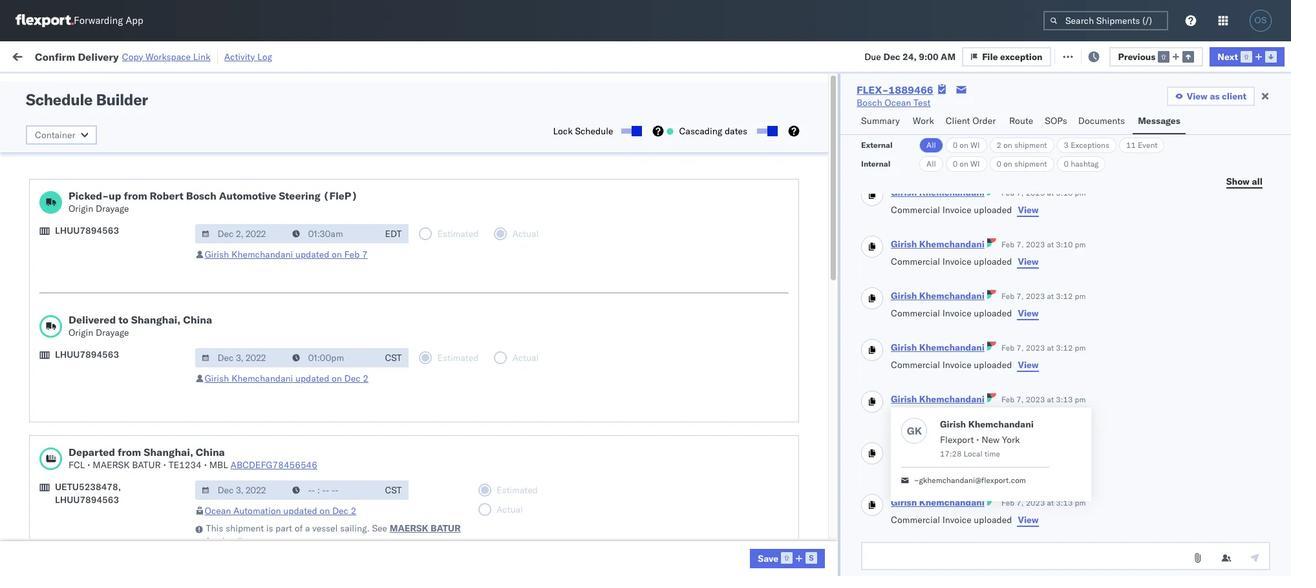Task type: vqa. For each thing, say whether or not it's contained in the screenshot.
third CEAU7522281, HLXU6269489, HLXU8034992 from the top of the page
yes



Task type: locate. For each thing, give the bounding box(es) containing it.
shipment down 2 on shipment
[[1015, 159, 1047, 169]]

2 upload customs clearance documents button from the top
[[30, 299, 191, 313]]

upload customs clearance documents link up 'to'
[[30, 299, 191, 312]]

maeu9408431 for schedule delivery appointment
[[968, 443, 1033, 454]]

pm for view button for 3rd girish khemchandani button from the bottom
[[1075, 395, 1086, 405]]

2 2:59 am edt, nov 5, 2022 from the top
[[228, 187, 341, 198]]

no
[[306, 80, 317, 90]]

delivery
[[78, 50, 119, 63], [70, 157, 104, 169], [70, 243, 104, 254], [70, 357, 104, 368], [70, 442, 104, 454]]

nyku9743990
[[875, 556, 939, 568]]

china inside delivered to shanghai, china origin drayage
[[183, 314, 212, 327]]

3 flex-1846748 from the top
[[782, 215, 849, 227]]

batch
[[1219, 50, 1244, 62]]

1 upload customs clearance documents from the top
[[30, 129, 191, 141]]

china
[[183, 314, 212, 327], [196, 446, 225, 459]]

4 schedule delivery appointment link from the top
[[30, 441, 159, 454]]

0 vertical spatial flex-2130387
[[782, 443, 849, 454]]

mmm d, yyyy text field up the 7:00 at the left bottom of the page
[[196, 349, 287, 368]]

3 schedule pickup from los angeles, ca from the top
[[30, 271, 189, 283]]

3 schedule delivery appointment from the top
[[30, 357, 159, 368]]

1 vertical spatial uetu5238478
[[944, 357, 1007, 369]]

pickup for 5th schedule pickup from los angeles, ca button from the top of the page
[[70, 414, 98, 425]]

upload for ceau7522281, hlxu6269489, hlxu8034992
[[30, 300, 59, 311]]

g k
[[907, 425, 922, 438]]

los for first schedule pickup from los angeles, ca button from the top
[[122, 186, 136, 198]]

1 vertical spatial feb 7, 2023 at 3:10 pm
[[1002, 240, 1086, 250]]

6 hlxu8034992 from the top
[[1012, 300, 1076, 312]]

0 vertical spatial integration test account - karl lagerfeld
[[619, 528, 787, 540]]

test123456 for 6th schedule pickup from los angeles, ca 'link' from the bottom of the page
[[968, 187, 1022, 198]]

resize handle column header
[[204, 100, 220, 577], [362, 100, 378, 577], [412, 100, 428, 577], [504, 100, 520, 577], [597, 100, 612, 577], [739, 100, 755, 577], [853, 100, 869, 577], [946, 100, 961, 577], [1123, 100, 1139, 577], [1216, 100, 1231, 577], [1259, 100, 1274, 577]]

5, left (flep)
[[308, 187, 316, 198]]

maeu9736123
[[968, 414, 1033, 426]]

upload customs clearance documents button down workitem button
[[30, 128, 191, 143]]

1 vertical spatial lhuu7894563, uetu5238478
[[875, 357, 1007, 369]]

pm right the 7:00 at the left bottom of the page
[[250, 386, 264, 397]]

2 for departed from shanghai, china
[[351, 506, 356, 517]]

est, left of
[[272, 528, 291, 540]]

2130387 for schedule pickup from rotterdam, netherlands
[[810, 471, 849, 483]]

confirm for pickup
[[30, 385, 63, 397]]

2 resize handle column header from the left
[[362, 100, 378, 577]]

2 schedule pickup from los angeles, ca from the top
[[30, 214, 189, 226]]

summary
[[862, 115, 900, 127]]

2 vertical spatial maeu9408431
[[968, 528, 1033, 540]]

message (0)
[[174, 50, 227, 62]]

6 commercial from the top
[[891, 463, 940, 475]]

2:59 down the 7:00 at the left bottom of the page
[[228, 414, 247, 426]]

1 vertical spatial batur
[[431, 523, 461, 535]]

7 view button from the top
[[1018, 514, 1040, 527]]

girish khemchandani for first girish khemchandani button from the bottom
[[891, 497, 985, 509]]

1 vertical spatial drayage
[[96, 327, 129, 339]]

edt, for the schedule delivery appointment link associated with 2:59 am edt, nov 5, 2022
[[267, 244, 287, 255]]

lagerfeld left 2130384
[[749, 557, 787, 568]]

schedule pickup from los angeles, ca for second schedule pickup from los angeles, ca 'link' from the top
[[30, 214, 189, 226]]

2023
[[1026, 188, 1045, 198], [1026, 240, 1045, 250], [1026, 292, 1045, 301], [1026, 343, 1045, 353], [1026, 395, 1045, 405], [321, 414, 344, 426], [326, 443, 349, 454], [1026, 447, 1045, 457], [326, 471, 349, 483], [1026, 499, 1045, 508], [321, 500, 344, 511], [326, 528, 349, 540]]

builder
[[96, 90, 148, 109]]

shanghai, up te1234
[[144, 446, 193, 459]]

2 vertical spatial flex-2130387
[[782, 528, 849, 540]]

view button for first girish khemchandani button from the bottom
[[1018, 514, 1040, 527]]

2130387 for schedule delivery appointment
[[810, 443, 849, 454]]

1 vertical spatial cst
[[385, 485, 402, 497]]

2 flex-1846748 from the top
[[782, 187, 849, 198]]

lhuu7894563 down the uetu5238478,
[[55, 495, 119, 506]]

4 nov from the top
[[289, 244, 306, 255]]

2:59 up the 7:00 at the left bottom of the page
[[228, 357, 247, 369]]

previous
[[1119, 51, 1156, 62]]

: for snoozed
[[300, 80, 303, 90]]

4 ocean fcl from the top
[[434, 500, 479, 511]]

1 upload customs clearance documents link from the top
[[30, 128, 191, 141]]

• inside girish khemchandani flexport • new york 17:28 local time
[[977, 435, 980, 446]]

0 horizontal spatial 2
[[351, 506, 356, 517]]

shanghai, inside "departed from shanghai, china fcl • maersk batur • te1234 • mbl abcdefg78456546"
[[144, 446, 193, 459]]

3:13
[[1056, 395, 1073, 405], [1056, 447, 1073, 457], [1056, 499, 1073, 508]]

container numbers
[[875, 100, 910, 120]]

1 vertical spatial 2
[[363, 373, 369, 385]]

numbers inside container numbers
[[875, 111, 907, 120]]

est, for the schedule delivery appointment link for 11:30 pm est, jan 23, 2023
[[272, 443, 291, 454]]

for up the builder
[[124, 80, 135, 90]]

from inside button
[[95, 385, 114, 397]]

3 edt, from the top
[[267, 215, 287, 227]]

1 vertical spatial maeu9408431
[[968, 471, 1033, 483]]

flexport demo consignee for --
[[526, 130, 632, 141]]

1 vertical spatial 11:30 pm est, jan 23, 2023
[[228, 471, 349, 483]]

khemchandani inside girish khemchandani flexport • new york 17:28 local time
[[969, 419, 1034, 431]]

delivery up confirm pickup from los angeles, ca
[[70, 357, 104, 368]]

flexport for --
[[526, 130, 560, 141]]

commercial invoice uploaded view
[[891, 204, 1039, 216], [891, 256, 1039, 268], [891, 308, 1039, 319], [891, 360, 1039, 371], [891, 411, 1039, 423], [891, 463, 1039, 475], [891, 515, 1039, 526]]

2 vertical spatial shipment
[[226, 523, 264, 535]]

1 vertical spatial flexport
[[526, 414, 560, 426]]

upload customs clearance documents down workitem button
[[30, 129, 191, 141]]

2 vertical spatial 3:13
[[1056, 499, 1073, 508]]

cascading
[[679, 125, 723, 137]]

0 vertical spatial -- : -- -- text field
[[286, 224, 378, 244]]

delivered
[[69, 314, 116, 327]]

from down departed
[[101, 464, 120, 476]]

1 drayage from the top
[[96, 203, 129, 215]]

0 horizontal spatial container
[[35, 129, 75, 141]]

view as client button
[[1167, 87, 1255, 106]]

schedule delivery appointment link up the picked-
[[30, 157, 159, 170]]

customs down schedule builder
[[61, 129, 98, 141]]

11:30 right this
[[228, 528, 253, 540]]

exceptions
[[1071, 140, 1110, 150]]

2 schedule delivery appointment from the top
[[30, 243, 159, 254]]

1 vertical spatial upload
[[30, 300, 59, 311]]

0 horizontal spatial work
[[141, 50, 164, 62]]

customs for caiu7969337
[[61, 129, 98, 141]]

0 horizontal spatial maersk
[[93, 460, 130, 471]]

3 invoice from the top
[[943, 308, 972, 319]]

pm for confirm pickup from los angeles, ca
[[250, 386, 264, 397]]

0 vertical spatial confirm
[[35, 50, 75, 63]]

-- down ~gkhemchandani@flexport.com
[[968, 500, 979, 511]]

confirm inside button
[[30, 385, 63, 397]]

0 vertical spatial china
[[183, 314, 212, 327]]

0 vertical spatial maeu9408431
[[968, 443, 1033, 454]]

23, up 25,
[[310, 471, 324, 483]]

pickup for schedule pickup from rotterdam, netherlands button
[[70, 464, 98, 476]]

2:59 down picked-up from robert bosch automotive steering (flep) origin drayage in the top of the page
[[228, 244, 247, 255]]

cascading dates
[[679, 125, 748, 137]]

2130387 up 2130384
[[810, 528, 849, 540]]

1 vertical spatial work
[[913, 115, 934, 127]]

omkar
[[1145, 130, 1173, 141]]

los for 5th schedule pickup from los angeles, ca button from the top of the page
[[122, 414, 136, 425]]

schedule delivery appointment up the picked-
[[30, 157, 159, 169]]

file exception button
[[1050, 46, 1139, 66], [1050, 46, 1139, 66], [962, 47, 1051, 66], [962, 47, 1051, 66]]

1 3:13 from the top
[[1056, 395, 1073, 405]]

2 wi from the top
[[971, 159, 980, 169]]

pickup
[[70, 186, 98, 198], [70, 214, 98, 226], [70, 271, 98, 283], [70, 328, 98, 340], [65, 385, 93, 397], [70, 414, 98, 425], [70, 464, 98, 476], [70, 499, 98, 511]]

1 vertical spatial 0 on wi
[[953, 159, 980, 169]]

0 horizontal spatial numbers
[[875, 111, 907, 120]]

--
[[619, 130, 630, 141], [968, 500, 979, 511]]

clearance for caiu7969337
[[100, 129, 142, 141]]

maersk right "see"
[[390, 523, 429, 535]]

2:59 left 'steering'
[[228, 187, 247, 198]]

from for 6th schedule pickup from los angeles, ca 'link' from the bottom of the page
[[101, 186, 120, 198]]

0 horizontal spatial --
[[619, 130, 630, 141]]

lagerfeld up save
[[749, 528, 787, 540]]

1 vertical spatial upload customs clearance documents
[[30, 300, 191, 311]]

2130387 up "1662119" on the bottom of the page
[[810, 471, 849, 483]]

1 lhuu7894563 from the top
[[55, 225, 119, 237]]

appointment up up
[[106, 157, 159, 169]]

container down the workitem
[[35, 129, 75, 141]]

save
[[758, 553, 779, 565]]

appointment down delivered to shanghai, china origin drayage
[[106, 357, 159, 368]]

0 vertical spatial origin
[[69, 203, 93, 215]]

1 vertical spatial 2130387
[[810, 471, 849, 483]]

2 vertical spatial 2130387
[[810, 528, 849, 540]]

11:30 pm est, jan 23, 2023 for schedule delivery appointment
[[228, 443, 349, 454]]

all down caiu7969337
[[927, 159, 936, 169]]

maeu9408431 for schedule pickup from rotterdam, netherlands
[[968, 471, 1033, 483]]

2 11:30 from the top
[[228, 471, 253, 483]]

am for 6th schedule pickup from los angeles, ca 'link' from the bottom of the page
[[250, 187, 264, 198]]

jan left 13,
[[288, 414, 303, 426]]

lhuu7894563 down delivered
[[55, 349, 119, 361]]

bosch inside picked-up from robert bosch automotive steering (flep) origin drayage
[[186, 189, 217, 202]]

2130387 down '1893174'
[[810, 443, 849, 454]]

am for the schedule delivery appointment link associated with 2:59 am edt, nov 5, 2022
[[250, 244, 264, 255]]

3 uetu5238478 from the top
[[944, 385, 1007, 397]]

1 vertical spatial shanghai,
[[144, 446, 193, 459]]

0 vertical spatial 11:30 pm est, jan 23, 2023
[[228, 443, 349, 454]]

1 vertical spatial container
[[35, 129, 75, 141]]

schedule delivery appointment button up the picked-
[[30, 157, 159, 171]]

0 vertical spatial gvcu5265864
[[875, 442, 939, 454]]

1 vertical spatial karl
[[730, 557, 746, 568]]

2022 for confirm pickup from los angeles, ca link
[[323, 386, 346, 397]]

jan for schedule pickup from rotterdam, netherlands button
[[293, 471, 308, 483]]

hlxu8034992
[[1012, 158, 1076, 169], [1012, 186, 1076, 198], [1012, 215, 1076, 226], [1012, 243, 1076, 255], [1012, 272, 1076, 283], [1012, 300, 1076, 312]]

4 2:59 from the top
[[228, 244, 247, 255]]

at
[[258, 50, 266, 62], [1047, 188, 1054, 198], [1047, 240, 1054, 250], [1047, 292, 1054, 301], [1047, 343, 1054, 353], [1047, 395, 1054, 405], [1047, 447, 1054, 457], [1047, 499, 1054, 508]]

2:59 up the automotive on the left top of the page
[[228, 158, 247, 170]]

feb 7, 2023 at 3:13 pm
[[1002, 395, 1086, 405], [1002, 447, 1086, 457], [1002, 499, 1086, 508]]

demo for bookings
[[563, 414, 587, 426]]

1 schedule pickup from los angeles, ca from the top
[[30, 186, 189, 198]]

11:30 for schedule pickup from rotterdam, netherlands
[[228, 471, 253, 483]]

4 schedule delivery appointment button from the top
[[30, 441, 159, 456]]

schedule delivery appointment up confirm pickup from los angeles, ca
[[30, 357, 159, 368]]

1889466 for confirm pickup from los angeles, ca
[[810, 386, 849, 397]]

1 vertical spatial origin
[[69, 327, 93, 339]]

1 vertical spatial mmm d, yyyy text field
[[196, 349, 287, 368]]

schedule delivery appointment link for 11:30 pm est, jan 23, 2023
[[30, 441, 159, 454]]

0 vertical spatial lhuu7894563, uetu5238478
[[875, 329, 1007, 340]]

5 ceau7522281, from the top
[[875, 272, 941, 283]]

5, left 7
[[308, 244, 316, 255]]

lhuu7894563,
[[875, 329, 942, 340], [875, 357, 942, 369], [875, 385, 942, 397]]

container for container
[[35, 129, 75, 141]]

3 appointment from the top
[[106, 357, 159, 368]]

2:59 for 6th schedule pickup from los angeles, ca 'link' from the bottom of the page
[[228, 187, 247, 198]]

2 commercial from the top
[[891, 256, 940, 268]]

container inside button
[[875, 100, 910, 110]]

3 5, from the top
[[308, 215, 316, 227]]

:
[[94, 80, 96, 90], [300, 80, 303, 90]]

view button for 6th girish khemchandani button
[[1018, 462, 1040, 475]]

from right up
[[124, 189, 147, 202]]

-- : -- -- text field up vessel
[[286, 481, 378, 501]]

3 2:59 am edt, nov 5, 2022 from the top
[[228, 215, 341, 227]]

uetu5238478
[[944, 329, 1007, 340], [944, 357, 1007, 369], [944, 385, 1007, 397]]

4 commercial from the top
[[891, 360, 940, 371]]

clearance down workitem button
[[100, 129, 142, 141]]

MMM D, YYYY text field
[[196, 224, 287, 244], [196, 349, 287, 368]]

client order button
[[941, 109, 1004, 135]]

est, down girish khemchandani updated on dec 2
[[266, 386, 285, 397]]

feb
[[1002, 188, 1015, 198], [1002, 240, 1015, 250], [344, 249, 360, 261], [1002, 292, 1015, 301], [1002, 343, 1015, 353], [1002, 395, 1015, 405], [1002, 447, 1015, 457], [1002, 499, 1015, 508]]

workitem button
[[8, 103, 207, 116]]

1 schedule delivery appointment button from the top
[[30, 157, 159, 171]]

all down 'work' button
[[927, 140, 936, 150]]

2 vertical spatial flexport
[[940, 435, 974, 446]]

2022 for the schedule delivery appointment link for 2:59 am est, dec 14, 2022
[[324, 357, 346, 369]]

mbl/mawb numbers button
[[961, 103, 1126, 116]]

los for third schedule pickup from los angeles, ca button from the top of the page
[[122, 271, 136, 283]]

0 vertical spatial maersk
[[93, 460, 130, 471]]

pm
[[250, 386, 264, 397], [255, 443, 269, 454], [255, 471, 269, 483], [255, 528, 269, 540]]

4 edt, from the top
[[267, 244, 287, 255]]

feb for first girish khemchandani button from the bottom
[[1002, 499, 1015, 508]]

upload customs clearance documents down uetu5238478, lhuu7894563
[[30, 527, 191, 539]]

0 vertical spatial for
[[124, 80, 135, 90]]

file exception down 'search shipments (/)' text box
[[1070, 50, 1131, 62]]

2 vertical spatial 2
[[351, 506, 356, 517]]

upload customs clearance documents link down uetu5238478, lhuu7894563
[[30, 527, 191, 540]]

3 hlxu6269489, from the top
[[944, 215, 1010, 226]]

23, down 14,
[[307, 386, 321, 397]]

1 mmm d, yyyy text field from the top
[[196, 224, 287, 244]]

pickup inside schedule pickup from rotterdam, netherlands
[[70, 464, 98, 476]]

schedule delivery appointment button down the picked-
[[30, 242, 159, 256]]

confirm delivery copy workspace link
[[35, 50, 211, 63]]

view inside button
[[1187, 91, 1208, 102]]

• left new
[[977, 435, 980, 446]]

upload customs clearance documents button up 'to'
[[30, 299, 191, 313]]

1 vertical spatial lhuu7894563
[[55, 349, 119, 361]]

hashtag
[[1071, 159, 1099, 169]]

11:30 up automation
[[228, 471, 253, 483]]

2 vertical spatial customs
[[61, 527, 98, 539]]

1 vertical spatial --
[[968, 500, 979, 511]]

work inside button
[[913, 115, 934, 127]]

client order
[[946, 115, 996, 127]]

mmm d, yyyy text field for robert
[[196, 224, 287, 244]]

1 vertical spatial china
[[196, 446, 225, 459]]

pm up abcdefg78456546 button
[[255, 443, 269, 454]]

file exception
[[1070, 50, 1131, 62], [983, 51, 1043, 62]]

appointment
[[106, 157, 159, 169], [106, 243, 159, 254], [106, 357, 159, 368], [106, 442, 159, 454]]

5 view button from the top
[[1018, 411, 1040, 424]]

1 vertical spatial flex-2130387
[[782, 471, 849, 483]]

2 0 on wi from the top
[[953, 159, 980, 169]]

gvcu5265864
[[875, 442, 939, 454], [875, 471, 939, 482], [875, 528, 939, 539]]

2 vertical spatial upload customs clearance documents
[[30, 527, 191, 539]]

from left "robert"
[[101, 186, 120, 198]]

7 girish khemchandani from the top
[[891, 497, 985, 509]]

origin down delivered
[[69, 327, 93, 339]]

3 flex-2130387 from the top
[[782, 528, 849, 540]]

test123456 for second schedule pickup from los angeles, ca 'link' from the top
[[968, 215, 1022, 227]]

3 ceau7522281, hlxu6269489, hlxu8034992 from the top
[[875, 215, 1076, 226]]

-- : -- -- text field
[[286, 224, 378, 244], [286, 349, 378, 368], [286, 481, 378, 501]]

delivery up the picked-
[[70, 157, 104, 169]]

2 girish khemchandani from the top
[[891, 239, 985, 250]]

0 horizontal spatial batur
[[132, 460, 161, 471]]

demo for -
[[563, 130, 587, 141]]

1 vertical spatial upload customs clearance documents button
[[30, 299, 191, 313]]

this
[[206, 523, 223, 535]]

container for container numbers
[[875, 100, 910, 110]]

11:30 pm est, jan 23, 2023 up abcdefg78456546 button
[[228, 443, 349, 454]]

2 lhuu7894563, from the top
[[875, 357, 942, 369]]

5 schedule pickup from los angeles, ca from the top
[[30, 414, 189, 425]]

2 11:30 pm est, jan 23, 2023 from the top
[[228, 471, 349, 483]]

documents inside button
[[1079, 115, 1125, 127]]

4 7, from the top
[[1017, 343, 1024, 353]]

1 ceau7522281, from the top
[[875, 158, 941, 169]]

am for the schedule delivery appointment link for 2:59 am est, dec 14, 2022
[[250, 357, 264, 369]]

ready
[[99, 80, 122, 90]]

appointment up rotterdam,
[[106, 442, 159, 454]]

documents down blocked,
[[144, 129, 191, 141]]

for inside 'this shipment is part of a vessel sailing. see maersk batur for details.'
[[206, 536, 217, 548]]

confirm
[[35, 50, 75, 63], [30, 385, 63, 397]]

3:12 for view button for fourth girish khemchandani button from the top of the page
[[1056, 343, 1073, 353]]

1 vertical spatial 11:30
[[228, 471, 253, 483]]

feb for 6th girish khemchandani button from the bottom
[[1002, 240, 1015, 250]]

est, up girish khemchandani updated on dec 2
[[267, 357, 286, 369]]

dec
[[884, 51, 901, 62], [288, 357, 305, 369], [344, 373, 361, 385], [288, 386, 305, 397], [332, 506, 349, 517]]

lhuu7894563, uetu5238478 for 7:00 pm est, dec 23, 2022
[[875, 385, 1007, 397]]

2 lagerfeld from the top
[[749, 557, 787, 568]]

schedule delivery appointment link down the picked-
[[30, 242, 159, 255]]

205 on track
[[298, 50, 351, 62]]

feb 7, 2023 at 3:10 pm for view button corresponding to 6th girish khemchandani button from the bottom
[[1002, 240, 1086, 250]]

girish khemchandani for 6th girish khemchandani button
[[891, 446, 985, 457]]

bosch ocean test
[[857, 97, 931, 109], [526, 158, 600, 170], [619, 158, 693, 170], [526, 244, 600, 255], [526, 357, 600, 369]]

updated
[[296, 249, 329, 261], [296, 373, 329, 385], [283, 506, 317, 517]]

appointment down up
[[106, 243, 159, 254]]

schedule delivery appointment button
[[30, 157, 159, 171], [30, 242, 159, 256], [30, 356, 159, 370], [30, 441, 159, 456]]

1 horizontal spatial batur
[[431, 523, 461, 535]]

Search Shipments (/) text field
[[1044, 11, 1169, 30]]

nov
[[289, 158, 306, 170], [289, 187, 306, 198], [289, 215, 306, 227], [289, 244, 306, 255]]

11
[[1127, 140, 1136, 150]]

gvcu5265864 down g
[[875, 442, 939, 454]]

1 0 on wi from the top
[[953, 140, 980, 150]]

3 feb 7, 2023 at 3:13 pm from the top
[[1002, 499, 1086, 508]]

5 uploaded from the top
[[974, 411, 1012, 423]]

Search Work text field
[[856, 46, 997, 66]]

file up "mbl/mawb"
[[983, 51, 998, 62]]

pm for schedule delivery appointment
[[255, 443, 269, 454]]

1 vertical spatial customs
[[61, 300, 98, 311]]

upload customs clearance documents button
[[30, 128, 191, 143], [30, 299, 191, 313]]

0 vertical spatial feb 7, 2023 at 3:10 pm
[[1002, 188, 1086, 198]]

7, for view button related to 7th girish khemchandani button from the bottom of the page
[[1017, 188, 1024, 198]]

account
[[685, 528, 720, 540], [685, 557, 720, 568]]

2 cst from the top
[[385, 485, 402, 497]]

0 vertical spatial customs
[[61, 129, 98, 141]]

from inside schedule pickup from rotterdam, netherlands
[[101, 464, 120, 476]]

documents up exceptions
[[1079, 115, 1125, 127]]

0 vertical spatial 2130387
[[810, 443, 849, 454]]

pm for view button related to 7th girish khemchandani button from the bottom of the page
[[1075, 188, 1086, 198]]

1 vertical spatial demo
[[563, 414, 587, 426]]

upload for caiu7969337
[[30, 129, 59, 141]]

2 2:59 from the top
[[228, 187, 247, 198]]

schedule pickup from rotterdam, netherlands link
[[30, 463, 203, 489]]

upload customs clearance documents for caiu7969337
[[30, 129, 191, 141]]

4 invoice from the top
[[943, 360, 972, 371]]

china inside "departed from shanghai, china fcl • maersk batur • te1234 • mbl abcdefg78456546"
[[196, 446, 225, 459]]

delivery for 2:59 am edt, nov 5, 2022
[[70, 243, 104, 254]]

3 gvcu5265864 from the top
[[875, 528, 939, 539]]

mmm d, yyyy text field down the automotive on the left top of the page
[[196, 224, 287, 244]]

schedule for second schedule pickup from los angeles, ca 'link' from the top
[[30, 214, 68, 226]]

file down 'search shipments (/)' text box
[[1070, 50, 1086, 62]]

1 vertical spatial wi
[[971, 159, 980, 169]]

1 horizontal spatial work
[[913, 115, 934, 127]]

workspace
[[145, 51, 191, 62]]

0 vertical spatial shanghai,
[[131, 314, 181, 327]]

origin
[[69, 203, 93, 215], [69, 327, 93, 339]]

documents
[[1079, 115, 1125, 127], [144, 129, 191, 141], [144, 300, 191, 311], [144, 527, 191, 539]]

schedule for first the schedule delivery appointment link
[[30, 157, 68, 169]]

3 7, from the top
[[1017, 292, 1024, 301]]

0 vertical spatial updated
[[296, 249, 329, 261]]

1 vertical spatial all button
[[920, 157, 943, 172]]

1 vertical spatial maersk
[[390, 523, 429, 535]]

0 vertical spatial 2
[[997, 140, 1002, 150]]

origin down the picked-
[[69, 203, 93, 215]]

progress
[[203, 80, 235, 90]]

0 vertical spatial work
[[141, 50, 164, 62]]

from inside picked-up from robert bosch automotive steering (flep) origin drayage
[[124, 189, 147, 202]]

1 flexport demo consignee from the top
[[526, 130, 632, 141]]

angeles, for third schedule pickup from los angeles, ca 'link' from the top
[[139, 271, 174, 283]]

work inside 'button'
[[141, 50, 164, 62]]

vessel
[[312, 523, 338, 535]]

lhuu7894563, uetu5238478
[[875, 329, 1007, 340], [875, 357, 1007, 369], [875, 385, 1007, 397]]

est, up abcdefg78456546 button
[[272, 443, 291, 454]]

2 schedule delivery appointment button from the top
[[30, 242, 159, 256]]

2 edt, from the top
[[267, 187, 287, 198]]

uetu5238478, lhuu7894563
[[55, 482, 121, 506]]

shanghai, inside delivered to shanghai, china origin drayage
[[131, 314, 181, 327]]

0 vertical spatial flexport
[[526, 130, 560, 141]]

from down the uetu5238478,
[[101, 499, 120, 511]]

drayage
[[96, 203, 129, 215], [96, 327, 129, 339]]

am for second schedule pickup from los angeles, ca 'link' from the top
[[250, 215, 264, 227]]

1 vertical spatial all
[[927, 159, 936, 169]]

omkar savant
[[1145, 130, 1203, 141]]

2 flexport demo consignee from the top
[[526, 414, 632, 426]]

2 vertical spatial upload customs clearance documents link
[[30, 527, 191, 540]]

7, for view button related to first girish khemchandani button from the bottom
[[1017, 499, 1024, 508]]

jan for sixth schedule pickup from los angeles, ca button from the top of the page
[[288, 500, 303, 511]]

3 upload from the top
[[30, 527, 59, 539]]

on
[[317, 50, 327, 62], [960, 140, 969, 150], [1004, 140, 1013, 150], [960, 159, 969, 169], [1004, 159, 1013, 169], [332, 249, 342, 261], [332, 373, 342, 385], [320, 506, 330, 517]]

7 uploaded from the top
[[974, 515, 1012, 526]]

est, down 7:00 pm est, dec 23, 2022
[[267, 414, 286, 426]]

ca for fifth schedule pickup from los angeles, ca button from the bottom
[[177, 214, 189, 226]]

0 vertical spatial integration
[[619, 528, 664, 540]]

pickup for confirm pickup from los angeles, ca button
[[65, 385, 93, 397]]

1 vertical spatial 3:12
[[1056, 343, 1073, 353]]

pm for fifth girish khemchandani button from the bottom of the page's view button
[[1075, 292, 1086, 301]]

1 pm from the top
[[1075, 188, 1086, 198]]

2 upload customs clearance documents from the top
[[30, 300, 191, 311]]

schedule delivery appointment up schedule pickup from rotterdam, netherlands
[[30, 442, 159, 454]]

from down 'to'
[[101, 328, 120, 340]]

shipment inside 'this shipment is part of a vessel sailing. see maersk batur for details.'
[[226, 523, 264, 535]]

1 : from the left
[[94, 80, 96, 90]]

status : ready for work, blocked, in progress
[[71, 80, 235, 90]]

0 vertical spatial lhuu7894563,
[[875, 329, 942, 340]]

0 vertical spatial demo
[[563, 130, 587, 141]]

6 1846748 from the top
[[810, 300, 849, 312]]

2 vertical spatial gvcu5265864
[[875, 528, 939, 539]]

confirm for delivery
[[35, 50, 75, 63]]

1 horizontal spatial :
[[300, 80, 303, 90]]

drayage down 'to'
[[96, 327, 129, 339]]

0 vertical spatial upload customs clearance documents
[[30, 129, 191, 141]]

2 vertical spatial clearance
[[100, 527, 142, 539]]

exception down 'search shipments (/)' text box
[[1088, 50, 1131, 62]]

flex-2130387 down flex-1893174 in the right bottom of the page
[[782, 443, 849, 454]]

3 nov from the top
[[289, 215, 306, 227]]

3 2:59 from the top
[[228, 215, 247, 227]]

0 vertical spatial flexport demo consignee
[[526, 130, 632, 141]]

angeles, inside button
[[134, 385, 169, 397]]

3:10
[[1056, 188, 1073, 198], [1056, 240, 1073, 250]]

0 vertical spatial account
[[685, 528, 720, 540]]

2 drayage from the top
[[96, 327, 129, 339]]

1 origin from the top
[[69, 203, 93, 215]]

upload customs clearance documents link
[[30, 128, 191, 141], [30, 299, 191, 312], [30, 527, 191, 540]]

schedule inside schedule pickup from rotterdam, netherlands
[[30, 464, 68, 476]]

: for status
[[94, 80, 96, 90]]

upload
[[30, 129, 59, 141], [30, 300, 59, 311], [30, 527, 59, 539]]

11:30 pm est, jan 23, 2023 up 2:59 am est, jan 25, 2023
[[228, 471, 349, 483]]

-- : -- -- text field up girish khemchandani updated on dec 2
[[286, 349, 378, 368]]

2 gvcu5265864 from the top
[[875, 471, 939, 482]]

details.
[[220, 536, 250, 548]]

fcl for 2:59 am est, jan 13, 2023
[[463, 414, 479, 426]]

appointment for 2:59 am edt, nov 5, 2022
[[106, 243, 159, 254]]

delivery down the picked-
[[70, 243, 104, 254]]

9 resize handle column header from the left
[[1123, 100, 1139, 577]]

schedule delivery appointment button up confirm pickup from los angeles, ca
[[30, 356, 159, 370]]

None checkbox
[[757, 129, 776, 134]]

1 vertical spatial feb 7, 2023 at 3:12 pm
[[1002, 343, 1086, 353]]

est, up is
[[267, 500, 286, 511]]

2 vertical spatial lhuu7894563
[[55, 495, 119, 506]]

flex-2130387 down flex-1662119
[[782, 528, 849, 540]]

feb for 6th girish khemchandani button
[[1002, 447, 1015, 457]]

gvcu5265864 up abcd1234560
[[875, 471, 939, 482]]

flex-2130387 for schedule delivery appointment
[[782, 443, 849, 454]]

1 all from the top
[[927, 140, 936, 150]]

nov for 6th schedule pickup from los angeles, ca 'link' from the bottom of the page
[[289, 187, 306, 198]]

import work
[[110, 50, 164, 62]]

1 upload from the top
[[30, 129, 59, 141]]

documents up delivered to shanghai, china origin drayage
[[144, 300, 191, 311]]

shanghai, right 'to'
[[131, 314, 181, 327]]

girish inside girish khemchandani flexport • new york 17:28 local time
[[940, 419, 966, 431]]

2 customs from the top
[[61, 300, 98, 311]]

for down this
[[206, 536, 217, 548]]

2 all button from the top
[[920, 157, 943, 172]]

flexport. image
[[16, 14, 74, 27]]

jan left 25,
[[288, 500, 303, 511]]

os
[[1255, 16, 1267, 25]]

5, up 'steering'
[[308, 158, 316, 170]]

batur
[[132, 460, 161, 471], [431, 523, 461, 535]]

0 vertical spatial 3:10
[[1056, 188, 1073, 198]]

schedule pickup from rotterdam, netherlands button
[[30, 463, 203, 491]]

11:30 up mbl
[[228, 443, 253, 454]]

pm for view button for fourth girish khemchandani button from the top of the page
[[1075, 343, 1086, 353]]

from up rotterdam,
[[118, 446, 141, 459]]

1 vertical spatial confirm
[[30, 385, 63, 397]]

file exception up mbl/mawb numbers
[[983, 51, 1043, 62]]

4 girish khemchandani from the top
[[891, 342, 985, 354]]

0 on wi for 0
[[953, 159, 980, 169]]

0 vertical spatial lhuu7894563
[[55, 225, 119, 237]]

flex-1846748
[[782, 158, 849, 170], [782, 187, 849, 198], [782, 215, 849, 227], [782, 244, 849, 255], [782, 272, 849, 284], [782, 300, 849, 312]]

est, for confirm pickup from los angeles, ca link
[[266, 386, 285, 397]]

0 vertical spatial karl
[[730, 528, 746, 540]]

0 vertical spatial feb 7, 2023 at 3:13 pm
[[1002, 395, 1086, 405]]

None checkbox
[[621, 129, 639, 134]]

batur inside "departed from shanghai, china fcl • maersk batur • te1234 • mbl abcdefg78456546"
[[132, 460, 161, 471]]

1 vertical spatial lhuu7894563,
[[875, 357, 942, 369]]

1 vertical spatial integration
[[619, 557, 664, 568]]

flex-1660288
[[782, 130, 849, 141]]

1 vertical spatial 3:10
[[1056, 240, 1073, 250]]

documents left this
[[144, 527, 191, 539]]

1 integration from the top
[[619, 528, 664, 540]]

girish khemchandani for 7th girish khemchandani button from the bottom of the page
[[891, 187, 985, 199]]

from down up
[[101, 214, 120, 226]]

gvcu5265864 for schedule delivery appointment
[[875, 442, 939, 454]]

container inside button
[[35, 129, 75, 141]]

None text field
[[862, 543, 1271, 571]]

ocean automation updated on dec 2 button
[[205, 506, 356, 517]]

all button
[[920, 138, 943, 153], [920, 157, 943, 172]]

flex-1893174 button
[[761, 411, 852, 429], [761, 411, 852, 429]]

from
[[101, 186, 120, 198], [124, 189, 147, 202], [101, 214, 120, 226], [101, 271, 120, 283], [101, 328, 120, 340], [95, 385, 114, 397], [101, 414, 120, 425], [118, 446, 141, 459], [101, 464, 120, 476], [101, 499, 120, 511]]

schedule delivery appointment link up confirm pickup from los angeles, ca
[[30, 356, 159, 369]]

1 gvcu5265864 from the top
[[875, 442, 939, 454]]

-- : -- -- text field for delivered to shanghai, china
[[286, 349, 378, 368]]

0 horizontal spatial file
[[983, 51, 998, 62]]

0 vertical spatial upload customs clearance documents link
[[30, 128, 191, 141]]

2:59 down the automotive on the left top of the page
[[228, 215, 247, 227]]

11:30 pm est, jan 23, 2023
[[228, 443, 349, 454], [228, 471, 349, 483]]

14,
[[307, 357, 322, 369]]

0 vertical spatial all button
[[920, 138, 943, 153]]

updated for delivered to shanghai, china
[[296, 373, 329, 385]]

edt, for 6th schedule pickup from los angeles, ca 'link' from the bottom of the page
[[267, 187, 287, 198]]

1 horizontal spatial for
[[206, 536, 217, 548]]

wi
[[971, 140, 980, 150], [971, 159, 980, 169]]

lock
[[553, 125, 573, 137]]

activity
[[224, 51, 255, 62]]

exception up mbl/mawb numbers
[[1001, 51, 1043, 62]]

pickup for 4th schedule pickup from los angeles, ca button from the top
[[70, 328, 98, 340]]

2 horizontal spatial 2
[[997, 140, 1002, 150]]

delivery up schedule pickup from rotterdam, netherlands
[[70, 442, 104, 454]]



Task type: describe. For each thing, give the bounding box(es) containing it.
3 upload customs clearance documents from the top
[[30, 527, 191, 539]]

feb 7, 2023 at 3:10 pm for view button related to 7th girish khemchandani button from the bottom of the page
[[1002, 188, 1086, 198]]

ymluw236679313
[[968, 130, 1051, 141]]

sops
[[1045, 115, 1068, 127]]

4 flex-1846748 from the top
[[782, 244, 849, 255]]

1 invoice from the top
[[943, 204, 972, 216]]

origin inside delivered to shanghai, china origin drayage
[[69, 327, 93, 339]]

6 commercial invoice uploaded view from the top
[[891, 463, 1039, 475]]

1660288
[[810, 130, 849, 141]]

5 hlxu6269489, from the top
[[944, 272, 1010, 283]]

clearance for ceau7522281, hlxu6269489, hlxu8034992
[[100, 300, 142, 311]]

schedule for the schedule delivery appointment link associated with 2:59 am edt, nov 5, 2022
[[30, 243, 68, 254]]

1889466 for schedule delivery appointment
[[810, 357, 849, 369]]

2 karl from the top
[[730, 557, 746, 568]]

lhuu7894563, for 2:59 am est, dec 14, 2022
[[875, 357, 942, 369]]

7 commercial from the top
[[891, 515, 940, 526]]

bookings
[[619, 414, 657, 426]]

5 invoice from the top
[[943, 411, 972, 423]]

jan left 28,
[[293, 528, 308, 540]]

maersk inside "departed from shanghai, china fcl • maersk batur • te1234 • mbl abcdefg78456546"
[[93, 460, 130, 471]]

3 exceptions
[[1064, 140, 1110, 150]]

abcdefg78456546 for confirm pickup from los angeles, ca
[[968, 386, 1054, 397]]

new
[[982, 435, 1000, 446]]

all for external
[[927, 140, 936, 150]]

next
[[1218, 51, 1239, 62]]

show all
[[1227, 176, 1263, 187]]

23, for los
[[307, 386, 321, 397]]

2 account from the top
[[685, 557, 720, 568]]

girish khemchandani updated on dec 2
[[205, 373, 369, 385]]

6 uploaded from the top
[[974, 463, 1012, 475]]

origin inside picked-up from robert bosch automotive steering (flep) origin drayage
[[69, 203, 93, 215]]

feb for fifth girish khemchandani button from the bottom of the page
[[1002, 292, 1015, 301]]

3 2130387 from the top
[[810, 528, 849, 540]]

los for confirm pickup from los angeles, ca button
[[117, 385, 131, 397]]

edt, for second schedule pickup from los angeles, ca 'link' from the top
[[267, 215, 287, 227]]

6 schedule pickup from los angeles, ca link from the top
[[30, 498, 189, 511]]

~gkhemchandani@flexport.com
[[915, 476, 1026, 486]]

upload customs clearance documents for ceau7522281, hlxu6269489, hlxu8034992
[[30, 300, 191, 311]]

mbl
[[209, 460, 228, 471]]

fcl for 11:30 pm est, jan 28, 2023
[[463, 528, 479, 540]]

1 horizontal spatial file exception
[[1070, 50, 1131, 62]]

flexport inside girish khemchandani flexport • new york 17:28 local time
[[940, 435, 974, 446]]

7 commercial invoice uploaded view from the top
[[891, 515, 1039, 526]]

6 ceau7522281, hlxu6269489, hlxu8034992 from the top
[[875, 300, 1076, 312]]

schedule pickup from los angeles, ca for third schedule pickup from los angeles, ca 'link' from the top
[[30, 271, 189, 283]]

11:30 for schedule delivery appointment
[[228, 443, 253, 454]]

picked-
[[69, 189, 109, 202]]

est, for the schedule delivery appointment link for 2:59 am est, dec 14, 2022
[[267, 357, 286, 369]]

1 lhuu7894563, from the top
[[875, 329, 942, 340]]

uetu5238478 for 7:00 pm est, dec 23, 2022
[[944, 385, 1007, 397]]

3 maeu9408431 from the top
[[968, 528, 1033, 540]]

MMM D, YYYY text field
[[196, 481, 287, 501]]

work button
[[908, 109, 941, 135]]

4 1846748 from the top
[[810, 244, 849, 255]]

3 hlxu8034992 from the top
[[1012, 215, 1076, 226]]

6 ceau7522281, from the top
[[875, 300, 941, 312]]

work
[[37, 47, 70, 65]]

fcl for 2:59 am est, dec 14, 2022
[[463, 357, 479, 369]]

1 1846748 from the top
[[810, 158, 849, 170]]

1 integration test account - karl lagerfeld from the top
[[619, 528, 787, 540]]

netherlands
[[30, 477, 80, 489]]

13,
[[305, 414, 319, 426]]

3 schedule pickup from los angeles, ca button from the top
[[30, 271, 189, 285]]

ca for first schedule pickup from los angeles, ca button from the top
[[177, 186, 189, 198]]

messages button
[[1133, 109, 1186, 135]]

schedule for schedule pickup from rotterdam, netherlands "link"
[[30, 464, 68, 476]]

pm for view button related to first girish khemchandani button from the bottom
[[1075, 499, 1086, 508]]

los for fifth schedule pickup from los angeles, ca button from the bottom
[[122, 214, 136, 226]]

5 test123456 from the top
[[968, 300, 1022, 312]]

2:59 for the schedule delivery appointment link associated with 2:59 am edt, nov 5, 2022
[[228, 244, 247, 255]]

pickup for fifth schedule pickup from los angeles, ca button from the bottom
[[70, 214, 98, 226]]

2130384
[[810, 557, 849, 568]]

3 upload customs clearance documents link from the top
[[30, 527, 191, 540]]

5 schedule pickup from los angeles, ca button from the top
[[30, 413, 189, 427]]

1 commercial from the top
[[891, 204, 940, 216]]

workitem
[[14, 105, 48, 115]]

log
[[257, 51, 272, 62]]

departed from shanghai, china fcl • maersk batur • te1234 • mbl abcdefg78456546
[[69, 446, 318, 471]]

batch action button
[[1199, 46, 1283, 66]]

part
[[276, 523, 292, 535]]

5 1846748 from the top
[[810, 272, 849, 284]]

1 horizontal spatial exception
[[1088, 50, 1131, 62]]

1 vertical spatial 23,
[[310, 443, 324, 454]]

3 1846748 from the top
[[810, 215, 849, 227]]

girish khemchandani updated on feb 7 button
[[205, 249, 368, 261]]

girish khemchandani for 3rd girish khemchandani button from the bottom
[[891, 394, 985, 406]]

angeles, for second schedule pickup from los angeles, ca 'link' from the top
[[139, 214, 174, 226]]

2 feb 7, 2023 at 3:13 pm from the top
[[1002, 447, 1086, 457]]

dates
[[725, 125, 748, 137]]

lhuu7894563 inside uetu5238478, lhuu7894563
[[55, 495, 119, 506]]

ca for 5th schedule pickup from los angeles, ca button from the top of the page
[[177, 414, 189, 425]]

1 hlxu8034992 from the top
[[1012, 158, 1076, 169]]

pm for schedule pickup from rotterdam, netherlands
[[255, 471, 269, 483]]

jan down 13,
[[293, 443, 308, 454]]

upload customs clearance documents link for ceau7522281, hlxu6269489, hlxu8034992
[[30, 299, 191, 312]]

0 horizontal spatial file exception
[[983, 51, 1043, 62]]

view button for fifth girish khemchandani button from the bottom of the page
[[1018, 307, 1040, 320]]

schedule delivery appointment for 2:59 am est, dec 14, 2022
[[30, 357, 159, 368]]

track
[[330, 50, 351, 62]]

maersk batur link
[[390, 523, 461, 536]]

1 resize handle column header from the left
[[204, 100, 220, 577]]

2:59 for the schedule delivery appointment link for 2:59 am est, dec 14, 2022
[[228, 357, 247, 369]]

confirm pickup from los angeles, ca button
[[30, 384, 184, 399]]

angeles, for 1st schedule pickup from los angeles, ca 'link' from the bottom of the page
[[139, 499, 174, 511]]

1 2:59 from the top
[[228, 158, 247, 170]]

0 on shipment
[[997, 159, 1047, 169]]

delivery up the ready
[[78, 50, 119, 63]]

pickup for first schedule pickup from los angeles, ca button from the top
[[70, 186, 98, 198]]

girish khemchandani updated on dec 2 button
[[205, 373, 369, 385]]

import work button
[[105, 41, 169, 70]]

flex-2130387 for schedule pickup from rotterdam, netherlands
[[782, 471, 849, 483]]

1893174
[[810, 414, 849, 426]]

1 horizontal spatial file
[[1070, 50, 1086, 62]]

customs for ceau7522281, hlxu6269489, hlxu8034992
[[61, 300, 98, 311]]

ocean fcl for 11:30 pm est, jan 28, 2023
[[434, 528, 479, 540]]

3 clearance from the top
[[100, 527, 142, 539]]

show all button
[[1219, 172, 1271, 191]]

6 invoice from the top
[[943, 463, 972, 475]]

5 commercial invoice uploaded view from the top
[[891, 411, 1039, 423]]

6 hlxu6269489, from the top
[[944, 300, 1010, 312]]

updated for picked-up from robert bosch automotive steering (flep)
[[296, 249, 329, 261]]

previous button
[[1110, 47, 1204, 66]]

(flep)
[[323, 189, 358, 202]]

schedule builder
[[26, 90, 148, 109]]

view button for 3rd girish khemchandani button from the bottom
[[1018, 411, 1040, 424]]

6 resize handle column header from the left
[[739, 100, 755, 577]]

drayage inside delivered to shanghai, china origin drayage
[[96, 327, 129, 339]]

girish khemchandani updated on feb 7
[[205, 249, 368, 261]]

4 hlxu6269489, from the top
[[944, 243, 1010, 255]]

delivered to shanghai, china origin drayage
[[69, 314, 212, 339]]

robert
[[150, 189, 184, 202]]

5 ceau7522281, hlxu6269489, hlxu8034992 from the top
[[875, 272, 1076, 283]]

upload customs clearance documents link for caiu7969337
[[30, 128, 191, 141]]

shipment for 0 on shipment
[[1015, 159, 1047, 169]]

schedule for 4th schedule pickup from los angeles, ca 'link'
[[30, 328, 68, 340]]

work,
[[137, 80, 157, 90]]

automation
[[234, 506, 281, 517]]

schedule for the schedule delivery appointment link for 2:59 am est, dec 14, 2022
[[30, 357, 68, 368]]

• left te1234
[[163, 460, 166, 471]]

abcdefg78456546 inside "departed from shanghai, china fcl • maersk batur • te1234 • mbl abcdefg78456546"
[[231, 460, 318, 471]]

snoozed : no
[[270, 80, 317, 90]]

11 resize handle column header from the left
[[1259, 100, 1274, 577]]

7 girish khemchandani button from the top
[[891, 497, 985, 509]]

1 schedule delivery appointment from the top
[[30, 157, 159, 169]]

lhuu7894563 for picked-up from robert bosch automotive steering (flep)
[[55, 225, 119, 237]]

2 schedule pickup from los angeles, ca button from the top
[[30, 214, 189, 228]]

1 flex-1846748 from the top
[[782, 158, 849, 170]]

am for 5th schedule pickup from los angeles, ca 'link'
[[250, 414, 264, 426]]

4 ceau7522281, hlxu6269489, hlxu8034992 from the top
[[875, 243, 1076, 255]]

est, for schedule pickup from rotterdam, netherlands "link"
[[272, 471, 291, 483]]

8 resize handle column header from the left
[[946, 100, 961, 577]]

pickup for sixth schedule pickup from los angeles, ca button from the top of the page
[[70, 499, 98, 511]]

2:59 am est, dec 14, 2022
[[228, 357, 346, 369]]

1 girish khemchandani button from the top
[[891, 187, 985, 199]]

est, for 5th schedule pickup from los angeles, ca 'link'
[[267, 414, 286, 426]]

ca for confirm pickup from los angeles, ca button
[[171, 385, 184, 397]]

1 3:10 from the top
[[1056, 188, 1073, 198]]

7:00
[[228, 386, 247, 397]]

schedule pickup from rotterdam, netherlands
[[30, 464, 168, 489]]

schedule for 1st schedule pickup from los angeles, ca 'link' from the bottom of the page
[[30, 499, 68, 511]]

1 lagerfeld from the top
[[749, 528, 787, 540]]

2 3:13 from the top
[[1056, 447, 1073, 457]]

forwarding
[[74, 15, 123, 27]]

ocean automation updated on dec 2
[[205, 506, 356, 517]]

2 invoice from the top
[[943, 256, 972, 268]]

consignee for bookings
[[589, 414, 632, 426]]

wi for 2
[[971, 140, 980, 150]]

0 vertical spatial --
[[619, 130, 630, 141]]

0 horizontal spatial exception
[[1001, 51, 1043, 62]]

6 girish khemchandani button from the top
[[891, 446, 985, 457]]

0 horizontal spatial for
[[124, 80, 135, 90]]

1 account from the top
[[685, 528, 720, 540]]

edt
[[385, 228, 402, 240]]

2 for delivered to shanghai, china
[[363, 373, 369, 385]]

abcdefg78456546 for schedule pickup from los angeles, ca
[[968, 329, 1054, 341]]

from inside "departed from shanghai, china fcl • maersk batur • te1234 • mbl abcdefg78456546"
[[118, 446, 141, 459]]

snoozed
[[270, 80, 300, 90]]

fcl inside "departed from shanghai, china fcl • maersk batur • te1234 • mbl abcdefg78456546"
[[69, 460, 85, 471]]

759 at risk
[[238, 50, 283, 62]]

1 hlxu6269489, from the top
[[944, 158, 1010, 169]]

fcl for 2:59 am edt, nov 5, 2022
[[463, 158, 479, 170]]

schedule for 6th schedule pickup from los angeles, ca 'link' from the bottom of the page
[[30, 186, 68, 198]]

7 resize handle column header from the left
[[853, 100, 869, 577]]

2:59 am est, jan 25, 2023
[[228, 500, 344, 511]]

• down departed
[[87, 460, 90, 471]]

(0)
[[211, 50, 227, 62]]

consignee for -
[[589, 130, 632, 141]]

los for sixth schedule pickup from los angeles, ca button from the top of the page
[[122, 499, 136, 511]]

confirm pickup from los angeles, ca
[[30, 385, 184, 397]]

next button
[[1210, 47, 1285, 66]]

• left mbl
[[204, 460, 207, 471]]

3 uploaded from the top
[[974, 308, 1012, 319]]

1 horizontal spatial --
[[968, 500, 979, 511]]

copy workspace link button
[[122, 51, 211, 62]]

caiu7969337
[[875, 129, 936, 141]]

delivery for 11:30 pm est, jan 23, 2023
[[70, 442, 104, 454]]

girish khemchandani for fifth girish khemchandani button from the bottom of the page
[[891, 290, 985, 302]]

automotive
[[219, 189, 276, 202]]

1 schedule pickup from los angeles, ca button from the top
[[30, 185, 189, 200]]

picked-up from robert bosch automotive steering (flep) origin drayage
[[69, 189, 358, 215]]

3 schedule pickup from los angeles, ca link from the top
[[30, 271, 189, 284]]

departed
[[69, 446, 115, 459]]

7
[[362, 249, 368, 261]]

china for delivered to shanghai, china
[[183, 314, 212, 327]]

updated for departed from shanghai, china
[[283, 506, 317, 517]]

4 girish khemchandani button from the top
[[891, 342, 985, 354]]

numbers for mbl/mawb numbers
[[1015, 105, 1047, 115]]

6 flex-1846748 from the top
[[782, 300, 849, 312]]

from for third schedule pickup from los angeles, ca 'link' from the top
[[101, 271, 120, 283]]

5, for the schedule delivery appointment link associated with 2:59 am edt, nov 5, 2022
[[308, 244, 316, 255]]

filtered by:
[[13, 79, 59, 91]]

2:59 for 1st schedule pickup from los angeles, ca 'link' from the bottom of the page
[[228, 500, 247, 511]]

4 ceau7522281, from the top
[[875, 243, 941, 255]]

of
[[295, 523, 303, 535]]

batur inside 'this shipment is part of a vessel sailing. see maersk batur for details.'
[[431, 523, 461, 535]]

due
[[865, 51, 881, 62]]

copy
[[122, 51, 143, 62]]

pm for view button corresponding to 6th girish khemchandani button from the bottom
[[1075, 240, 1086, 250]]

7:00 pm est, dec 23, 2022
[[228, 386, 346, 397]]

2022 for the schedule delivery appointment link associated with 2:59 am edt, nov 5, 2022
[[319, 244, 341, 255]]

1 edt, from the top
[[267, 158, 287, 170]]

steering
[[279, 189, 321, 202]]

in
[[194, 80, 201, 90]]

forwarding app
[[74, 15, 143, 27]]

5 schedule pickup from los angeles, ca link from the top
[[30, 413, 189, 426]]

blocked,
[[159, 80, 192, 90]]

pm left part
[[255, 528, 269, 540]]

drayage inside picked-up from robert bosch automotive steering (flep) origin drayage
[[96, 203, 129, 215]]

girish khemchandani flexport • new york 17:28 local time
[[940, 419, 1034, 459]]

maersk inside 'this shipment is part of a vessel sailing. see maersk batur for details.'
[[390, 523, 429, 535]]

2 integration from the top
[[619, 557, 664, 568]]

girish khemchandani for fourth girish khemchandani button from the top of the page
[[891, 342, 985, 354]]

summary button
[[856, 109, 908, 135]]

5 hlxu8034992 from the top
[[1012, 272, 1076, 283]]

2 3:10 from the top
[[1056, 240, 1073, 250]]

schedule pickup from los angeles, ca for 6th schedule pickup from los angeles, ca 'link' from the bottom of the page
[[30, 186, 189, 198]]

msdu7304509
[[875, 414, 941, 426]]

25,
[[305, 500, 319, 511]]

10 resize handle column header from the left
[[1216, 100, 1231, 577]]

6 schedule pickup from los angeles, ca button from the top
[[30, 498, 189, 513]]

order
[[973, 115, 996, 127]]

os button
[[1246, 6, 1276, 36]]

1 schedule delivery appointment link from the top
[[30, 157, 159, 170]]

documents button
[[1073, 109, 1133, 135]]

flex-1662119
[[782, 500, 849, 511]]

4 hlxu8034992 from the top
[[1012, 243, 1076, 255]]

11:30 pm est, jan 28, 2023
[[228, 528, 349, 540]]

documents for 3rd 'upload customs clearance documents' link from the top of the page
[[144, 527, 191, 539]]

filtered
[[13, 79, 44, 91]]

7 invoice from the top
[[943, 515, 972, 526]]

confirm pickup from los angeles, ca link
[[30, 384, 184, 397]]

3
[[1064, 140, 1069, 150]]

3 11:30 from the top
[[228, 528, 253, 540]]

4 resize handle column header from the left
[[504, 100, 520, 577]]

4 schedule pickup from los angeles, ca button from the top
[[30, 328, 189, 342]]

2 integration test account - karl lagerfeld from the top
[[619, 557, 787, 568]]

schedule delivery appointment for 11:30 pm est, jan 23, 2023
[[30, 442, 159, 454]]

client
[[1222, 91, 1247, 102]]

3 customs from the top
[[61, 527, 98, 539]]

3 3:13 from the top
[[1056, 499, 1073, 508]]

ca for sixth schedule pickup from los angeles, ca button from the top of the page
[[177, 499, 189, 511]]

flex-1889466 for schedule pickup from los angeles, ca
[[782, 329, 849, 341]]

est, for 1st schedule pickup from los angeles, ca 'link' from the bottom of the page
[[267, 500, 286, 511]]

5 flex-1846748 from the top
[[782, 272, 849, 284]]

am for 1st schedule pickup from los angeles, ca 'link' from the bottom of the page
[[250, 500, 264, 511]]

5 girish khemchandani button from the top
[[891, 394, 985, 406]]

3 resize handle column header from the left
[[412, 100, 428, 577]]

1 lhuu7894563, uetu5238478 from the top
[[875, 329, 1007, 340]]

external
[[862, 140, 893, 150]]

23, for rotterdam,
[[310, 471, 324, 483]]

angeles, for 4th schedule pickup from los angeles, ca 'link'
[[139, 328, 174, 340]]

save button
[[750, 550, 825, 569]]

1662119
[[810, 500, 849, 511]]

savant
[[1175, 130, 1203, 141]]

3 girish khemchandani button from the top
[[891, 290, 985, 302]]

2 uploaded from the top
[[974, 256, 1012, 268]]

2:59 am est, jan 13, 2023
[[228, 414, 344, 426]]

1 uploaded from the top
[[974, 204, 1012, 216]]

pm for view button related to 6th girish khemchandani button
[[1075, 447, 1086, 457]]

feb for 3rd girish khemchandani button from the bottom
[[1002, 395, 1015, 405]]

3 commercial invoice uploaded view from the top
[[891, 308, 1039, 319]]

cst for delivered to shanghai, china
[[385, 352, 402, 364]]

bookings test consignee
[[619, 414, 722, 426]]

abcd1234560
[[875, 499, 939, 511]]



